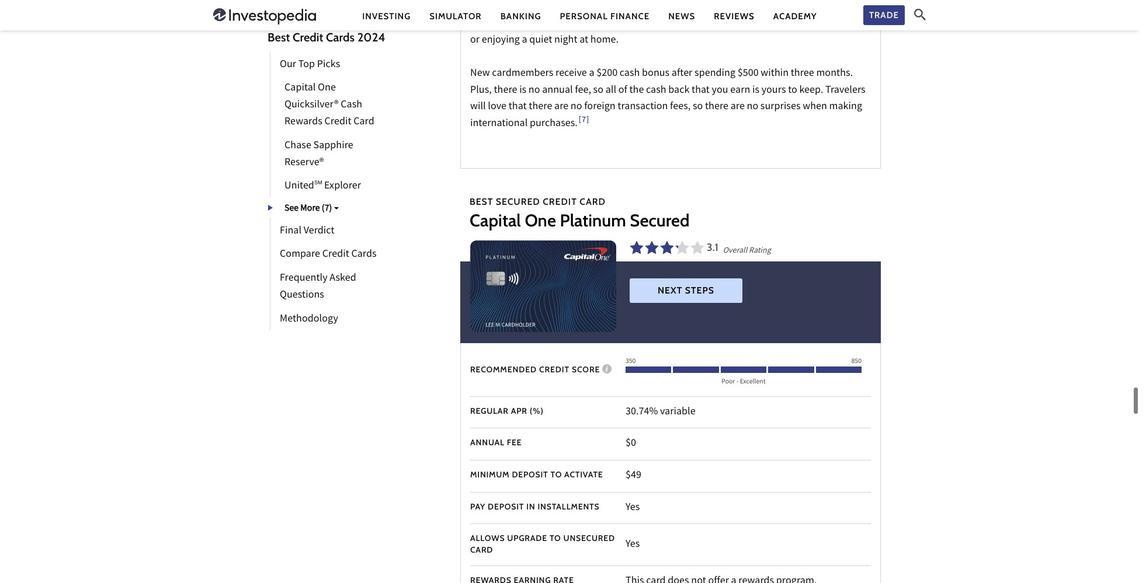 Task type: vqa. For each thing, say whether or not it's contained in the screenshot.


Task type: locate. For each thing, give the bounding box(es) containing it.
card inside capital one® savorone® cash rewards credit card
[[377, 220, 398, 236]]

best for best credit cards 2024
[[268, 30, 290, 44]]

there up 'purchases.'
[[529, 100, 553, 115]]

(7)
[[322, 202, 332, 216]]

investing link
[[362, 10, 411, 23]]

frequently asked questions
[[280, 272, 356, 304]]

minimum deposit to activate
[[470, 470, 603, 480]]

keep.
[[800, 83, 824, 99]]

compare credit cards link
[[270, 242, 377, 266]]

cash inside the capital one quicksilver® cash rewards credit card
[[341, 98, 362, 114]]

a
[[589, 66, 595, 82]]

0 vertical spatial to
[[788, 83, 798, 99]]

preferred® for cash
[[330, 203, 376, 219]]

1 horizontal spatial cash
[[646, 83, 667, 99]]

best inside best secured credit card capital one platinum secured
[[470, 196, 493, 207]]

chase
[[285, 139, 311, 154]]

1 horizontal spatial secured
[[496, 196, 540, 207]]

preferred® inside citi® diamond preferred® credit card
[[349, 203, 395, 219]]

0 horizontal spatial secured
[[284, 220, 320, 236]]

are down annual
[[555, 100, 569, 115]]

that right love on the top left
[[509, 100, 527, 115]]

1 vertical spatial cards
[[351, 248, 377, 263]]

compare credit cards
[[280, 248, 377, 263]]

deposit
[[488, 502, 524, 512]]

2 yes from the top
[[626, 538, 640, 553]]

cardmembers
[[492, 66, 554, 82]]

bank of america® travel rewards for students
[[285, 203, 391, 236]]

to
[[788, 83, 798, 99], [551, 470, 562, 480], [550, 534, 561, 544]]

cash inside capital one® savorone® cash rewards credit card
[[284, 220, 306, 236]]

international
[[470, 116, 528, 132]]

capital one® savorone® cash rewards credit card
[[284, 203, 398, 236]]

capital inside the capital one quicksilver® cash rewards credit card
[[285, 81, 316, 97]]

investopedia homepage image
[[213, 7, 316, 26]]

to right deposit
[[551, 470, 562, 480]]

rewards inside bank of america® travel rewards for students
[[285, 220, 323, 236]]

1 horizontal spatial is
[[753, 83, 760, 99]]

reserve®
[[285, 155, 324, 171]]

capital inside capital one® savorone® cash rewards credit card
[[284, 203, 315, 219]]

so left all
[[594, 83, 604, 99]]

(%)
[[530, 406, 544, 417]]

cash
[[341, 98, 362, 114], [307, 203, 328, 219], [284, 220, 306, 236]]

1 vertical spatial cash
[[307, 203, 328, 219]]

pay
[[470, 502, 486, 512]]

$500
[[738, 66, 759, 82]]

$200
[[597, 66, 618, 82]]

ink business preferred℠ credit card link
[[270, 197, 404, 238]]

1 vertical spatial cash
[[646, 83, 667, 99]]

one for cash
[[318, 81, 336, 97]]

cards down students
[[351, 248, 377, 263]]

1 vertical spatial yes
[[626, 538, 640, 553]]

0 horizontal spatial so
[[594, 83, 604, 99]]

one inside capital one platinum secured
[[317, 203, 335, 219]]

-
[[737, 377, 739, 387]]

there up love on the top left
[[494, 83, 518, 99]]

rewards for one®
[[308, 220, 346, 236]]

0 vertical spatial cards
[[326, 30, 355, 44]]

2 preferred® from the left
[[349, 203, 395, 219]]

card inside the capital one quicksilver® cash rewards credit card
[[354, 115, 374, 130]]

cash down bonus
[[646, 83, 667, 99]]

1 vertical spatial that
[[509, 100, 527, 115]]

one®
[[317, 203, 340, 219]]

to right "upgrade"
[[550, 534, 561, 544]]

2 are from the left
[[731, 100, 745, 115]]

united℠ explorer link
[[270, 174, 361, 197]]

citi® diamond preferred® credit card
[[285, 203, 395, 236]]

blue
[[285, 203, 305, 219]]

within
[[761, 66, 789, 82]]

card inside best secured credit card capital one platinum secured
[[580, 196, 606, 207]]

are down earn
[[731, 100, 745, 115]]

2 horizontal spatial cash
[[341, 98, 362, 114]]

so
[[594, 83, 604, 99], [693, 100, 703, 115]]

blue cash preferred® card from american express
[[285, 203, 399, 236]]

purchases.
[[530, 116, 578, 132]]

capital one quicksilver® cash rewards credit card link
[[270, 75, 390, 133]]

0 horizontal spatial is
[[520, 83, 527, 99]]

poor
[[722, 377, 735, 387]]

rating
[[749, 245, 771, 258]]

0 horizontal spatial no
[[529, 83, 540, 99]]

see
[[285, 202, 299, 216]]

capital one platinum secured link
[[270, 197, 404, 238]]

2 horizontal spatial there
[[705, 100, 729, 115]]

0 vertical spatial yes
[[626, 501, 640, 516]]

0 horizontal spatial cash
[[284, 220, 306, 236]]

cards for compare credit cards
[[351, 248, 377, 263]]

no down cardmembers
[[529, 83, 540, 99]]

next steps
[[658, 285, 715, 296]]

cards for best credit cards 2024
[[326, 30, 355, 44]]

1 vertical spatial so
[[693, 100, 703, 115]]

to left keep.
[[788, 83, 798, 99]]

1 horizontal spatial cash
[[307, 203, 328, 219]]

explorer
[[324, 179, 361, 195]]

1 yes from the top
[[626, 501, 640, 516]]

yes for unsecured
[[626, 538, 640, 553]]

0 horizontal spatial are
[[555, 100, 569, 115]]

news link
[[669, 10, 696, 23]]

850
[[852, 357, 862, 367]]

of inside bank of america® travel rewards for students
[[309, 203, 319, 219]]

1 preferred® from the left
[[330, 203, 376, 219]]

rewards inside the capital one quicksilver® cash rewards credit card
[[285, 115, 323, 130]]

capital inside capital one platinum secured
[[284, 203, 315, 219]]

trade
[[870, 10, 899, 20]]

credit inside citi® diamond preferred® credit card
[[285, 220, 312, 236]]

1 horizontal spatial platinum
[[560, 210, 626, 231]]

1 vertical spatial best
[[470, 196, 493, 207]]

to for $49
[[551, 470, 562, 480]]

capital for capital one quicksilver® cash rewards credit card
[[285, 81, 316, 97]]

yours
[[762, 83, 786, 99]]

all
[[606, 83, 617, 99]]

2 vertical spatial to
[[550, 534, 561, 544]]

search image
[[915, 9, 926, 21]]

of inside new cardmembers receive a $200 cash bonus after spending $500 within three months. plus, there is no annual fee, so all of the cash back that you earn is yours to keep. travelers will love that there are no foreign transaction fees, so there are no surprises when making international purchases.
[[619, 83, 628, 99]]

0 vertical spatial cash
[[620, 66, 640, 82]]

0 vertical spatial best
[[268, 30, 290, 44]]

cash for one®
[[284, 220, 306, 236]]

when
[[803, 100, 827, 115]]

is
[[520, 83, 527, 99], [753, 83, 760, 99]]

our
[[280, 57, 296, 73]]

rewards inside capital one® savorone® cash rewards credit card
[[308, 220, 346, 236]]

30.74% variable
[[626, 405, 696, 421]]

our top picks
[[280, 57, 340, 73]]

yes for installments
[[626, 501, 640, 516]]

0 horizontal spatial that
[[509, 100, 527, 115]]

2 horizontal spatial secured
[[630, 210, 690, 231]]

from
[[285, 220, 308, 236]]

0 horizontal spatial best
[[268, 30, 290, 44]]

$49
[[626, 469, 642, 484]]

capital one® savorone® cash rewards credit card link
[[270, 197, 404, 238]]

capital for capital one platinum secured
[[284, 203, 315, 219]]

unsecured
[[564, 534, 615, 544]]

1 horizontal spatial that
[[692, 83, 710, 99]]

diamond
[[306, 203, 347, 219]]

card
[[354, 115, 374, 130], [580, 196, 606, 207], [378, 203, 399, 219], [380, 203, 401, 219], [314, 220, 334, 236], [314, 220, 334, 236], [377, 220, 398, 236]]

yes down $49
[[626, 501, 640, 516]]

1 horizontal spatial no
[[571, 100, 582, 115]]

0 horizontal spatial platinum
[[338, 203, 378, 219]]

yes right the 'unsecured'
[[626, 538, 640, 553]]

is down cardmembers
[[520, 83, 527, 99]]

see more (7)
[[285, 202, 332, 216]]

1 horizontal spatial best
[[470, 196, 493, 207]]

0 horizontal spatial there
[[494, 83, 518, 99]]

0 vertical spatial so
[[594, 83, 604, 99]]

1 is from the left
[[520, 83, 527, 99]]

2 is from the left
[[753, 83, 760, 99]]

finance image
[[603, 365, 612, 374]]

transaction
[[618, 100, 668, 115]]

preferred® inside blue cash preferred® card from american express
[[330, 203, 376, 219]]

1 horizontal spatial are
[[731, 100, 745, 115]]

allows
[[470, 534, 505, 544]]

cash up the the in the right top of the page
[[620, 66, 640, 82]]

cards up picks on the top of the page
[[326, 30, 355, 44]]

one inside best secured credit card capital one platinum secured
[[525, 210, 556, 231]]

platinum inside capital one platinum secured
[[338, 203, 378, 219]]

capital
[[285, 81, 316, 97], [284, 203, 315, 219], [284, 203, 315, 219], [470, 210, 521, 231]]

yes
[[626, 501, 640, 516], [626, 538, 640, 553]]

no
[[529, 83, 540, 99], [571, 100, 582, 115], [747, 100, 759, 115]]

so right the fees, at the right top of page
[[693, 100, 703, 115]]

0 vertical spatial that
[[692, 83, 710, 99]]

steps
[[685, 285, 715, 296]]

no down earn
[[747, 100, 759, 115]]

2 vertical spatial cash
[[284, 220, 306, 236]]

1 vertical spatial to
[[551, 470, 562, 480]]

variable
[[660, 405, 696, 421]]

preferred℠
[[342, 203, 391, 219]]

fee
[[507, 438, 522, 448]]

that left the you
[[692, 83, 710, 99]]

0 vertical spatial cash
[[341, 98, 362, 114]]

regular apr (%)
[[470, 406, 544, 417]]

in
[[527, 502, 536, 512]]

banking link
[[501, 10, 542, 23]]

no down fee,
[[571, 100, 582, 115]]

there down the you
[[705, 100, 729, 115]]

one
[[318, 81, 336, 97], [317, 203, 335, 219], [525, 210, 556, 231]]

are
[[555, 100, 569, 115], [731, 100, 745, 115]]

cash for one
[[341, 98, 362, 114]]

receive
[[556, 66, 587, 82]]

is right earn
[[753, 83, 760, 99]]

one inside the capital one quicksilver® cash rewards credit card
[[318, 81, 336, 97]]

cash
[[620, 66, 640, 82], [646, 83, 667, 99]]

preferred® for diamond
[[349, 203, 395, 219]]

to inside allows upgrade to unsecured card
[[550, 534, 561, 544]]

fees,
[[670, 100, 691, 115]]



Task type: describe. For each thing, give the bounding box(es) containing it.
cash inside blue cash preferred® card from american express
[[307, 203, 328, 219]]

capital one platinum secured image
[[470, 241, 617, 333]]

hyatt
[[325, 203, 349, 219]]

ink business preferred℠ credit card
[[285, 203, 391, 236]]

capital inside best secured credit card capital one platinum secured
[[470, 210, 521, 231]]

excellent
[[740, 377, 766, 387]]

installments
[[538, 502, 600, 512]]

annual
[[542, 83, 573, 99]]

three
[[791, 66, 815, 82]]

blue cash preferred® card from american express link
[[270, 197, 404, 238]]

banking
[[501, 11, 542, 21]]

news
[[669, 11, 696, 21]]

for
[[325, 220, 339, 236]]

capital one quicksilver® cash rewards credit card
[[285, 81, 374, 130]]

best for best secured credit card capital one platinum secured
[[470, 196, 493, 207]]

citi®
[[285, 203, 304, 219]]

allows upgrade to unsecured card
[[470, 534, 615, 556]]

1 are from the left
[[555, 100, 569, 115]]

travel
[[364, 203, 391, 219]]

world
[[285, 203, 311, 219]]

united℠ explorer
[[285, 179, 361, 195]]

frequently
[[280, 272, 328, 287]]

surprises
[[761, 100, 801, 115]]

verdict
[[304, 224, 335, 240]]

of for bank of america® travel rewards for students
[[309, 203, 319, 219]]

next steps link
[[630, 278, 743, 304]]

spending
[[695, 66, 736, 82]]

secured inside capital one platinum secured
[[284, 220, 320, 236]]

methodology link
[[270, 307, 338, 330]]

credit inside capital one® savorone® cash rewards credit card
[[348, 220, 375, 236]]

30.74%
[[626, 405, 658, 421]]

next
[[658, 285, 683, 296]]

2 horizontal spatial no
[[747, 100, 759, 115]]

new cardmembers receive a $200 cash bonus after spending $500 within three months. plus, there is no annual fee, so all of the cash back that you earn is yours to keep. travelers will love that there are no foreign transaction fees, so there are no surprises when making international purchases.
[[470, 66, 866, 132]]

one for secured
[[317, 203, 335, 219]]

capital for capital one® savorone® cash rewards credit card
[[284, 203, 315, 219]]

pay deposit in installments
[[470, 502, 600, 512]]

activate
[[565, 470, 603, 480]]

best secured credit card capital one platinum secured
[[470, 196, 690, 231]]

bonus
[[642, 66, 670, 82]]

personal finance link
[[560, 10, 650, 23]]

poor - excellent
[[722, 377, 766, 387]]

chase sapphire reserve®
[[285, 139, 353, 171]]

fee,
[[575, 83, 591, 99]]

months.
[[817, 66, 853, 82]]

methodology
[[280, 312, 338, 328]]

minimum
[[470, 470, 510, 480]]

you
[[712, 83, 729, 99]]

united℠
[[285, 179, 322, 195]]

to inside new cardmembers receive a $200 cash bonus after spending $500 within three months. plus, there is no annual fee, so all of the cash back that you earn is yours to keep. travelers will love that there are no foreign transaction fees, so there are no surprises when making international purchases.
[[788, 83, 798, 99]]

credit inside best secured credit card capital one platinum secured
[[543, 196, 577, 207]]

asked
[[330, 272, 356, 287]]

picks
[[317, 57, 340, 73]]

finance
[[611, 11, 650, 21]]

rewards for one
[[285, 115, 323, 130]]

recommended
[[470, 365, 537, 375]]

platinum inside best secured credit card capital one platinum secured
[[560, 210, 626, 231]]

overall rating
[[723, 245, 771, 258]]

the
[[630, 83, 644, 99]]

plus,
[[470, 83, 492, 99]]

investing
[[362, 11, 411, 21]]

final verdict
[[280, 224, 335, 240]]

reviews link
[[714, 10, 755, 23]]

1 horizontal spatial there
[[529, 100, 553, 115]]

academy link
[[774, 10, 817, 23]]

of for world of hyatt credit card
[[313, 203, 323, 219]]

3.1
[[707, 241, 719, 254]]

credit inside ink business preferred℠ credit card
[[285, 220, 312, 236]]

students
[[341, 220, 381, 236]]

0 horizontal spatial cash
[[620, 66, 640, 82]]

$0
[[626, 437, 636, 453]]

bank
[[285, 203, 307, 219]]

frequently asked questions link
[[270, 266, 390, 307]]

business
[[301, 203, 339, 219]]

america®
[[322, 203, 362, 219]]

capital one platinum secured
[[284, 203, 378, 236]]

earn
[[731, 83, 751, 99]]

final verdict link
[[270, 218, 335, 242]]

annual fee
[[470, 438, 522, 448]]

ink
[[285, 203, 298, 219]]

sapphire
[[314, 139, 353, 154]]

compare
[[280, 248, 320, 263]]

bank of america® travel rewards for students link
[[270, 197, 404, 238]]

350
[[626, 357, 636, 367]]

foreign
[[585, 100, 616, 115]]

personal finance
[[560, 11, 650, 21]]

final
[[280, 224, 302, 240]]

regular
[[470, 406, 509, 417]]

1 horizontal spatial so
[[693, 100, 703, 115]]

simulator link
[[430, 10, 482, 23]]

rewards for of
[[285, 220, 323, 236]]

new
[[470, 66, 490, 82]]

travelers
[[826, 83, 866, 99]]

upgrade
[[507, 534, 548, 544]]

world of hyatt credit card
[[285, 203, 401, 219]]

credit inside the capital one quicksilver® cash rewards credit card
[[325, 115, 352, 130]]

after
[[672, 66, 693, 82]]

to for yes
[[550, 534, 561, 544]]

express
[[354, 220, 387, 236]]

card inside ink business preferred℠ credit card
[[314, 220, 334, 236]]

chase sapphire reserve® link
[[270, 133, 390, 174]]

reviews
[[714, 11, 755, 21]]

annual
[[470, 438, 505, 448]]

back
[[669, 83, 690, 99]]

american
[[310, 220, 352, 236]]

card inside blue cash preferred® card from american express
[[378, 203, 399, 219]]

card inside citi® diamond preferred® credit card
[[314, 220, 334, 236]]



